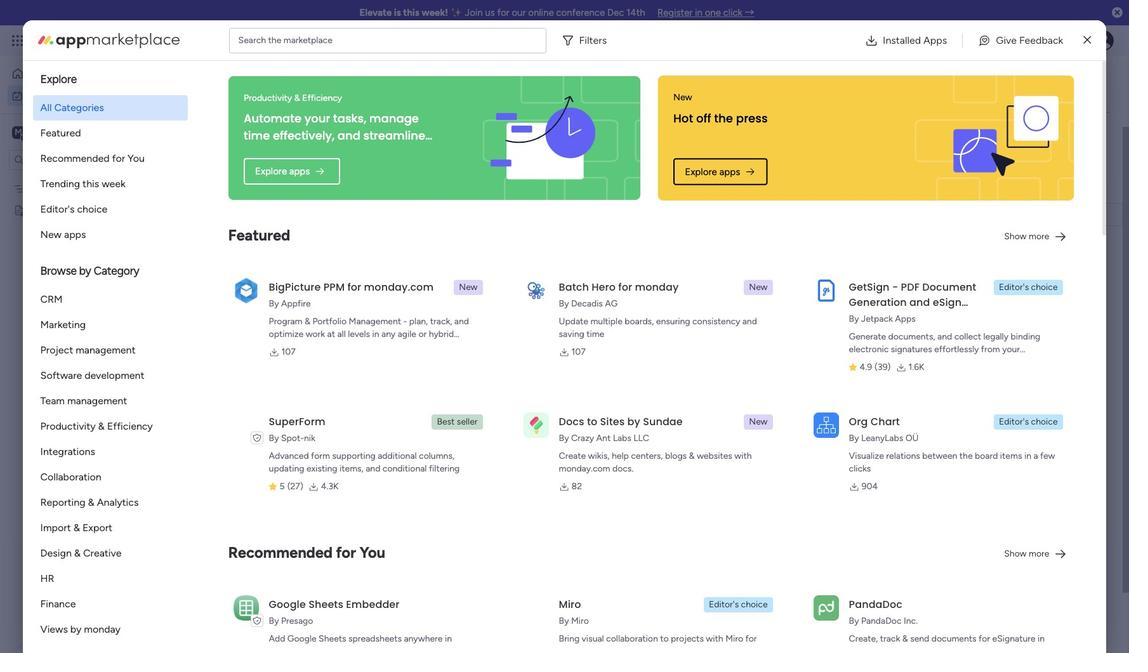 Task type: locate. For each thing, give the bounding box(es) containing it.
app logo image left org
[[814, 413, 839, 438]]

miro inside bring visual collaboration to projects with miro for monday.com
[[726, 634, 743, 644]]

and inside generate documents, and collect legally binding electronic signatures effortlessly from your monday.com boards
[[938, 331, 952, 342]]

show more for recommended for you
[[1005, 549, 1050, 559]]

monday up ensuring
[[635, 280, 679, 295]]

items down bigpicture
[[289, 302, 311, 312]]

& up automate
[[294, 93, 300, 103]]

1 vertical spatial you
[[360, 543, 385, 562]]

0 vertical spatial productivity & efficiency
[[244, 93, 342, 103]]

explore
[[40, 72, 77, 86], [255, 165, 287, 177], [685, 166, 718, 177]]

workspace
[[54, 126, 104, 138]]

off
[[697, 110, 712, 126]]

this
[[403, 7, 420, 18], [83, 178, 99, 190]]

0 vertical spatial time
[[244, 128, 270, 143]]

work for my
[[42, 90, 62, 101]]

0 down optimize at the bottom left of the page
[[284, 347, 290, 358]]

and inside the automate your tasks, manage time effectively, and streamline workflows
[[337, 128, 360, 143]]

week for next
[[242, 343, 272, 359]]

/ up the program
[[273, 298, 279, 314]]

apps
[[924, 34, 947, 46], [895, 314, 916, 324]]

2 horizontal spatial the
[[960, 451, 973, 462]]

1 vertical spatial featured
[[228, 226, 290, 244]]

app logo image left "getsign"
[[814, 278, 839, 303]]

software
[[40, 369, 82, 382]]

productivity & efficiency
[[244, 93, 342, 103], [40, 420, 153, 432]]

2 show from the top
[[1005, 549, 1027, 559]]

more for featured
[[1029, 231, 1050, 242]]

time inside the automate your tasks, manage time effectively, and streamline workflows
[[244, 128, 270, 143]]

work
[[103, 33, 125, 48], [42, 90, 62, 101], [306, 329, 325, 340]]

0 horizontal spatial -
[[403, 316, 407, 327]]

4.9
[[860, 362, 872, 373]]

1 vertical spatial recommended for you
[[228, 543, 385, 562]]

monday right views
[[84, 623, 121, 636]]

0 vertical spatial you
[[128, 152, 145, 164]]

/ for past dates /
[[278, 183, 284, 199]]

1 horizontal spatial you
[[360, 543, 385, 562]]

1 vertical spatial time
[[587, 329, 605, 340]]

by for monday
[[70, 623, 82, 636]]

2 vertical spatial the
[[960, 451, 973, 462]]

in up interface
[[1038, 634, 1045, 644]]

embedder
[[346, 597, 400, 612]]

1 vertical spatial to
[[660, 634, 669, 644]]

week right plan
[[102, 178, 126, 190]]

banner logo image
[[460, 76, 625, 200], [954, 96, 1059, 180]]

this right is at the left top
[[403, 7, 420, 18]]

by up create,
[[849, 616, 859, 627]]

select product image
[[11, 34, 24, 47]]

in left few
[[1025, 451, 1032, 462]]

sheets up presago
[[309, 597, 344, 612]]

& right design in the bottom of the page
[[74, 547, 81, 559]]

my for my work
[[190, 74, 220, 102]]

register in one click →
[[658, 7, 755, 18]]

optimize
[[269, 329, 304, 340]]

107
[[282, 347, 296, 357], [572, 347, 586, 357]]

by crazy ant labs llc
[[559, 433, 649, 444]]

apps up board
[[720, 166, 741, 177]]

& inside create, track & send documents for esignature in real-time - directly within your monday.com interface
[[903, 634, 908, 644]]

apps up item
[[289, 165, 310, 177]]

0 vertical spatial featured
[[40, 127, 81, 139]]

by up add
[[269, 616, 279, 627]]

monday.com down electronic
[[849, 357, 901, 368]]

productivity & efficiency down team management
[[40, 420, 153, 432]]

by right views
[[70, 623, 82, 636]]

0 vertical spatial work
[[103, 33, 125, 48]]

labs
[[613, 433, 632, 444]]

2 horizontal spatial explore
[[685, 166, 718, 177]]

work up home button
[[103, 33, 125, 48]]

option
[[0, 177, 162, 180]]

work inside 'button'
[[42, 90, 62, 101]]

help
[[1032, 621, 1055, 634]]

- down track
[[887, 646, 891, 653]]

app logo image left batch
[[524, 278, 549, 303]]

None search field
[[187, 127, 307, 147]]

/ down optimize at the bottom left of the page
[[275, 343, 281, 359]]

1 horizontal spatial explore apps
[[685, 166, 741, 177]]

editor's choice for miro
[[709, 599, 768, 610]]

a inside visualize relations between the board items in a few clicks
[[1034, 451, 1038, 462]]

0 up form
[[311, 439, 317, 449]]

by up the program
[[269, 298, 279, 309]]

lottie animation image
[[0, 525, 162, 653]]

apps marketplace image
[[38, 33, 179, 48]]

2 horizontal spatial -
[[893, 280, 899, 295]]

add
[[269, 634, 285, 644]]

integrations
[[40, 446, 95, 458]]

1 horizontal spatial recommended for you
[[228, 543, 385, 562]]

superform
[[269, 415, 325, 429]]

by down batch
[[559, 298, 569, 309]]

marketing up project
[[40, 319, 86, 331]]

show more
[[1005, 231, 1050, 242], [1005, 549, 1050, 559]]

your inside create, track & send documents for esignature in real-time - directly within your monday.com interface
[[952, 646, 970, 653]]

week right next
[[242, 343, 272, 359]]

by
[[269, 298, 279, 309], [559, 298, 569, 309], [849, 314, 859, 324], [269, 433, 279, 444], [559, 433, 569, 444], [849, 433, 859, 444], [269, 616, 279, 627], [559, 616, 569, 627], [849, 616, 859, 627]]

app logo image for getsign
[[814, 278, 839, 303]]

1 horizontal spatial time
[[587, 329, 605, 340]]

your
[[304, 110, 330, 126], [1003, 344, 1020, 355], [952, 646, 970, 653]]

pandadoc up track
[[861, 616, 902, 627]]

and down pdf
[[910, 295, 930, 310]]

the right search
[[268, 35, 281, 45]]

views
[[40, 623, 68, 636]]

search
[[238, 35, 266, 45]]

& right blogs
[[689, 451, 695, 462]]

1 more from the top
[[1029, 231, 1050, 242]]

management
[[128, 33, 197, 48], [76, 344, 136, 356], [67, 395, 127, 407]]

to up crazy
[[587, 415, 598, 429]]

0 horizontal spatial a
[[262, 435, 270, 451]]

1 horizontal spatial apps
[[924, 34, 947, 46]]

1 horizontal spatial 107
[[572, 347, 586, 357]]

1 vertical spatial this
[[83, 178, 99, 190]]

2 horizontal spatial apps
[[720, 166, 741, 177]]

by for miro
[[559, 616, 569, 627]]

reporting
[[40, 496, 85, 509]]

show more for featured
[[1005, 231, 1050, 242]]

0 vertical spatial -
[[893, 280, 899, 295]]

Search in workspace field
[[27, 152, 106, 167]]

week
[[102, 178, 126, 190], [240, 298, 270, 314], [242, 343, 272, 359]]

time up workflows in the left top of the page
[[244, 128, 270, 143]]

the right off
[[715, 110, 734, 126]]

0 horizontal spatial productivity & efficiency
[[40, 420, 153, 432]]

import & export
[[40, 522, 112, 534]]

2 explore apps from the left
[[685, 166, 741, 177]]

1 vertical spatial your
[[1003, 344, 1020, 355]]

explore down workflows in the left top of the page
[[255, 165, 287, 177]]

and up effortlessly
[[938, 331, 952, 342]]

1 107 from the left
[[282, 347, 296, 357]]

0 vertical spatial more
[[1029, 231, 1050, 242]]

apps right notifications icon
[[924, 34, 947, 46]]

show for recommended for you
[[1005, 549, 1027, 559]]

your inside generate documents, and collect legally binding electronic signatures effortlessly from your monday.com boards
[[1003, 344, 1020, 355]]

2 vertical spatial miro
[[726, 634, 743, 644]]

productivity & efficiency up automate
[[244, 93, 342, 103]]

analytics
[[97, 496, 139, 509]]

board
[[975, 451, 998, 462]]

pandadoc
[[849, 597, 903, 612], [861, 616, 902, 627]]

feedback
[[1020, 34, 1064, 46]]

any
[[382, 329, 396, 340]]

by inside pandadoc by pandadoc inc.
[[849, 616, 859, 627]]

create, track & send documents for esignature in real-time - directly within your monday.com interface
[[849, 634, 1061, 653]]

1 horizontal spatial apps
[[289, 165, 310, 177]]

by right browse
[[79, 264, 91, 278]]

0 horizontal spatial recommended
[[40, 152, 110, 164]]

miro right projects
[[726, 634, 743, 644]]

send
[[910, 634, 930, 644]]

0 vertical spatial your
[[304, 110, 330, 126]]

monday.com inside create, track & send documents for esignature in real-time - directly within your monday.com interface
[[972, 646, 1023, 653]]

in left one
[[695, 7, 703, 18]]

show more button for featured
[[999, 227, 1073, 247]]

in right anywhere
[[445, 634, 452, 644]]

creative
[[83, 547, 122, 559]]

appfire
[[281, 298, 311, 309]]

1 show more from the top
[[1005, 231, 1050, 242]]

plans
[[239, 35, 260, 46]]

my left work
[[190, 74, 220, 102]]

1 horizontal spatial the
[[715, 110, 734, 126]]

0 for this week /
[[282, 302, 287, 312]]

esignature
[[993, 634, 1036, 644]]

electronic
[[849, 344, 889, 355]]

by up generate
[[849, 314, 859, 324]]

by up 'llc'
[[628, 415, 641, 429]]

1 vertical spatial monday
[[635, 280, 679, 295]]

featured up search in workspace field
[[40, 127, 81, 139]]

items up form
[[319, 439, 341, 449]]

list box
[[0, 175, 162, 392]]

1 vertical spatial the
[[715, 110, 734, 126]]

my for my work
[[28, 90, 40, 101]]

2 more from the top
[[1029, 549, 1050, 559]]

effortlessly
[[935, 344, 979, 355]]

monday.com inside generate documents, and collect legally binding electronic signatures effortlessly from your monday.com boards
[[849, 357, 901, 368]]

0 inside next week / 0 items
[[284, 347, 290, 358]]

0 inside without a date / 0 items
[[311, 439, 317, 449]]

your down the "documents"
[[952, 646, 970, 653]]

my inside 'button'
[[28, 90, 40, 101]]

apps for your
[[289, 165, 310, 177]]

2 vertical spatial 0
[[311, 439, 317, 449]]

app logo image
[[524, 278, 549, 303], [233, 278, 259, 303], [814, 278, 839, 303], [524, 413, 549, 438], [814, 413, 839, 438], [233, 595, 259, 621], [814, 595, 839, 621]]

1 horizontal spatial efficiency
[[302, 93, 342, 103]]

list box containing marketing plan
[[0, 175, 162, 392]]

1 vertical spatial marketing
[[40, 319, 86, 331]]

leanylabs
[[861, 433, 904, 444]]

work up all
[[42, 90, 62, 101]]

new for batch hero for monday
[[749, 282, 768, 293]]

by up bring
[[559, 616, 569, 627]]

by for org chart
[[849, 433, 859, 444]]

time down multiple
[[587, 329, 605, 340]]

1 vertical spatial show
[[1005, 549, 1027, 559]]

1 horizontal spatial a
[[1034, 451, 1038, 462]]

& up directly
[[903, 634, 908, 644]]

2 vertical spatial work
[[306, 329, 325, 340]]

inbox image
[[935, 34, 947, 47]]

0 horizontal spatial apps
[[64, 229, 86, 241]]

82
[[572, 481, 582, 492]]

2 vertical spatial your
[[952, 646, 970, 653]]

give feedback link
[[968, 28, 1074, 53]]

kendall parks image
[[1094, 30, 1114, 51]]

2 horizontal spatial your
[[1003, 344, 1020, 355]]

1 show from the top
[[1005, 231, 1027, 242]]

107 for bigpicture
[[282, 347, 296, 357]]

107 down optimize at the bottom left of the page
[[282, 347, 296, 357]]

customize
[[425, 131, 468, 142]]

export
[[82, 522, 112, 534]]

0 vertical spatial google
[[269, 597, 306, 612]]

with right projects
[[706, 634, 724, 644]]

/ for next week /
[[275, 343, 281, 359]]

board
[[702, 183, 725, 194]]

work
[[225, 74, 276, 102]]

add google sheets spreadsheets anywhere in monday.com
[[269, 634, 452, 653]]

create,
[[849, 634, 878, 644]]

work for monday
[[103, 33, 125, 48]]

2 vertical spatial -
[[887, 646, 891, 653]]

google up presago
[[269, 597, 306, 612]]

1 vertical spatial work
[[42, 90, 62, 101]]

0 up the program
[[282, 302, 287, 312]]

1 horizontal spatial -
[[887, 646, 891, 653]]

- up agile
[[403, 316, 407, 327]]

1 vertical spatial show more
[[1005, 549, 1050, 559]]

efficiency up tasks,
[[302, 93, 342, 103]]

management for project management
[[76, 344, 136, 356]]

107 down saving
[[572, 347, 586, 357]]

google inside google sheets embedder by presago
[[269, 597, 306, 612]]

for inside bring visual collaboration to projects with miro for monday.com
[[746, 634, 757, 644]]

0 horizontal spatial 107
[[282, 347, 296, 357]]

monday.com down add
[[269, 646, 320, 653]]

& left export
[[73, 522, 80, 534]]

a left few
[[1034, 451, 1038, 462]]

1 image
[[944, 26, 955, 40]]

my work
[[190, 74, 276, 102]]

marketing inside list box
[[30, 183, 70, 194]]

clicks
[[849, 463, 871, 474]]

0 vertical spatial recommended for you
[[40, 152, 145, 164]]

by down org
[[849, 433, 859, 444]]

& down team management
[[98, 420, 105, 432]]

0 horizontal spatial with
[[706, 634, 724, 644]]

trending this week
[[40, 178, 126, 190]]

0 vertical spatial sheets
[[309, 597, 344, 612]]

by
[[79, 264, 91, 278], [628, 415, 641, 429], [70, 623, 82, 636]]

by for getsign - pdf document generation and esign collection
[[849, 314, 859, 324]]

1 explore apps from the left
[[255, 165, 310, 177]]

1 vertical spatial show more button
[[999, 544, 1073, 564]]

a left date
[[262, 435, 270, 451]]

to left projects
[[660, 634, 669, 644]]

app logo image left docs
[[524, 413, 549, 438]]

by left spot-
[[269, 433, 279, 444]]

1 horizontal spatial explore
[[255, 165, 287, 177]]

all categories
[[40, 102, 104, 114]]

spot-
[[281, 433, 304, 444]]

pandadoc up create,
[[849, 597, 903, 612]]

wikis,
[[588, 451, 610, 462]]

in
[[695, 7, 703, 18], [372, 329, 379, 340], [1025, 451, 1032, 462], [445, 634, 452, 644], [1038, 634, 1045, 644]]

1 vertical spatial -
[[403, 316, 407, 327]]

search image
[[291, 132, 302, 142]]

0 horizontal spatial productivity
[[40, 420, 96, 432]]

productivity up integrations
[[40, 420, 96, 432]]

1 vertical spatial with
[[706, 634, 724, 644]]

& inside program & portfolio management - plan, track, and optimize work at all levels in any agile or hybrid framework
[[305, 316, 310, 327]]

0 vertical spatial marketing
[[30, 183, 70, 194]]

0 horizontal spatial this
[[83, 178, 99, 190]]

by for category
[[79, 264, 91, 278]]

0 vertical spatial show more button
[[999, 227, 1073, 247]]

monday.com inside bring visual collaboration to projects with miro for monday.com
[[559, 646, 610, 653]]

getsign - pdf document generation and esign collection
[[849, 280, 977, 325]]

register in one click → link
[[658, 7, 755, 18]]

within
[[925, 646, 950, 653]]

1 vertical spatial more
[[1029, 549, 1050, 559]]

apps up documents,
[[895, 314, 916, 324]]

0 horizontal spatial apps
[[895, 314, 916, 324]]

2 show more button from the top
[[999, 544, 1073, 564]]

show more button for recommended for you
[[999, 544, 1073, 564]]

sheets down google sheets embedder by presago
[[319, 634, 346, 644]]

0 horizontal spatial recommended for you
[[40, 152, 145, 164]]

in inside create, track & send documents for esignature in real-time - directly within your monday.com interface
[[1038, 634, 1045, 644]]

2 107 from the left
[[572, 347, 586, 357]]

monday up home button
[[57, 33, 100, 48]]

& down appfire
[[305, 316, 310, 327]]

week right this
[[240, 298, 270, 314]]

recommended
[[40, 152, 110, 164], [228, 543, 333, 562]]

and inside program & portfolio management - plan, track, and optimize work at all levels in any agile or hybrid framework
[[454, 316, 469, 327]]

monday.com down esignature
[[972, 646, 1023, 653]]

2 vertical spatial time
[[867, 646, 885, 653]]

marketing for marketing plan
[[30, 183, 70, 194]]

0 horizontal spatial the
[[268, 35, 281, 45]]

google down presago
[[287, 634, 317, 644]]

new for docs to sites by sundae
[[749, 416, 768, 427]]

choice for getsign - pdf document generation and esign collection
[[1031, 282, 1058, 293]]

your inside the automate your tasks, manage time effectively, and streamline workflows
[[304, 110, 330, 126]]

0 horizontal spatial your
[[304, 110, 330, 126]]

choice
[[77, 203, 108, 215], [1031, 282, 1058, 293], [1031, 416, 1058, 427], [741, 599, 768, 610]]

next week / 0 items
[[214, 343, 314, 359]]

2 show more from the top
[[1005, 549, 1050, 559]]

1 vertical spatial productivity & efficiency
[[40, 420, 153, 432]]

monday.com down visual
[[559, 646, 610, 653]]

1 vertical spatial productivity
[[40, 420, 96, 432]]

in down management
[[372, 329, 379, 340]]

with right websites
[[735, 451, 752, 462]]

a
[[262, 435, 270, 451], [1034, 451, 1038, 462]]

my down the "home"
[[28, 90, 40, 101]]

2 horizontal spatial work
[[306, 329, 325, 340]]

new apps
[[40, 229, 86, 241]]

between
[[923, 451, 958, 462]]

0 vertical spatial apps
[[924, 34, 947, 46]]

2 vertical spatial management
[[67, 395, 127, 407]]

0 vertical spatial 0
[[282, 302, 287, 312]]

1 vertical spatial 0
[[284, 347, 290, 358]]

your up effectively,
[[304, 110, 330, 126]]

private board image
[[13, 204, 25, 216]]

boards
[[903, 357, 930, 368]]

with inside create wikis, help centers, blogs & websites with monday.com docs.
[[735, 451, 752, 462]]

featured down dates
[[228, 226, 290, 244]]

explore apps for your
[[255, 165, 310, 177]]

hide done items
[[335, 131, 400, 142]]

explore apps for off
[[685, 166, 741, 177]]

and right the items,
[[366, 463, 381, 474]]

elevate is this week! ✨ join us for our online conference dec 14th
[[360, 7, 645, 18]]

banner logo image for hot off the press
[[954, 96, 1059, 180]]

new for bigpicture ppm for monday.com
[[459, 282, 478, 293]]

date
[[273, 435, 300, 451]]

jetpack
[[861, 314, 893, 324]]

1 horizontal spatial this
[[403, 7, 420, 18]]

items down optimize at the bottom left of the page
[[292, 347, 314, 358]]

items inside next week / 0 items
[[292, 347, 314, 358]]

miro up bring
[[571, 616, 589, 627]]

spreadsheets
[[349, 634, 402, 644]]

crm
[[40, 293, 63, 305]]

the left board on the bottom of the page
[[960, 451, 973, 462]]

by down docs
[[559, 433, 569, 444]]

explore apps down workflows in the left top of the page
[[255, 165, 310, 177]]

0 horizontal spatial banner logo image
[[460, 76, 625, 200]]

productivity
[[244, 93, 292, 103], [40, 420, 96, 432]]

time inside update multiple boards, ensuring consistency and saving time
[[587, 329, 605, 340]]

0 vertical spatial show
[[1005, 231, 1027, 242]]

form
[[311, 451, 330, 462]]

batch hero for monday
[[559, 280, 679, 295]]

0 horizontal spatial work
[[42, 90, 62, 101]]

monday.com inside create wikis, help centers, blogs & websites with monday.com docs.
[[559, 463, 610, 474]]

/ left 1
[[278, 183, 284, 199]]

lottie animation element
[[0, 525, 162, 653]]

1 horizontal spatial work
[[103, 33, 125, 48]]

status
[[977, 183, 1003, 194]]

0 for next week /
[[284, 347, 290, 358]]

explore for automate
[[255, 165, 287, 177]]

by for batch hero for monday
[[559, 298, 569, 309]]

search everything image
[[1022, 34, 1034, 47]]

1 show more button from the top
[[999, 227, 1073, 247]]

give
[[996, 34, 1017, 46]]

miro up by miro
[[559, 597, 581, 612]]

create
[[559, 451, 586, 462]]

0 inside this week / 0 items
[[282, 302, 287, 312]]

1 horizontal spatial recommended
[[228, 543, 333, 562]]

marketing up "notes"
[[30, 183, 70, 194]]

and right track, at the left of page
[[454, 316, 469, 327]]

1 vertical spatial management
[[76, 344, 136, 356]]

- inside create, track & send documents for esignature in real-time - directly within your monday.com interface
[[887, 646, 891, 653]]

0 horizontal spatial time
[[244, 128, 270, 143]]

week for this
[[240, 298, 270, 314]]

items inside without a date / 0 items
[[319, 439, 341, 449]]

0 vertical spatial to
[[587, 415, 598, 429]]

time
[[244, 128, 270, 143], [587, 329, 605, 340], [867, 646, 885, 653]]

workspace selection element
[[12, 125, 106, 141]]

by for bigpicture ppm for monday.com
[[269, 298, 279, 309]]

&
[[294, 93, 300, 103], [305, 316, 310, 327], [98, 420, 105, 432], [689, 451, 695, 462], [88, 496, 94, 509], [73, 522, 80, 534], [74, 547, 81, 559], [903, 634, 908, 644]]

2 vertical spatial week
[[242, 343, 272, 359]]



Task type: describe. For each thing, give the bounding box(es) containing it.
google inside add google sheets spreadsheets anywhere in monday.com
[[287, 634, 317, 644]]

sites
[[600, 415, 625, 429]]

0 vertical spatial the
[[268, 35, 281, 45]]

streamline
[[363, 128, 425, 143]]

past dates / 1 item
[[214, 183, 310, 199]]

real-
[[849, 646, 867, 653]]

trending
[[40, 178, 80, 190]]

generate documents, and collect legally binding electronic signatures effortlessly from your monday.com boards
[[849, 331, 1041, 368]]

time inside create, track & send documents for esignature in real-time - directly within your monday.com interface
[[867, 646, 885, 653]]

app logo image for batch
[[524, 278, 549, 303]]

/ for this week /
[[273, 298, 279, 314]]

this week / 0 items
[[214, 298, 311, 314]]

track
[[880, 634, 900, 644]]

0 vertical spatial monday
[[57, 33, 100, 48]]

ppm
[[324, 280, 345, 295]]

signatures
[[891, 344, 932, 355]]

14th
[[627, 7, 645, 18]]

0 vertical spatial week
[[102, 178, 126, 190]]

all
[[337, 329, 346, 340]]

2 vertical spatial monday
[[84, 623, 121, 636]]

sheets inside add google sheets spreadsheets anywhere in monday.com
[[319, 634, 346, 644]]

automate
[[244, 110, 301, 126]]

best seller
[[437, 416, 478, 427]]

1 vertical spatial pandadoc
[[861, 616, 902, 627]]

search the marketplace
[[238, 35, 333, 45]]

legally
[[984, 331, 1009, 342]]

Filter dashboard by text search field
[[187, 127, 307, 147]]

- inside getsign - pdf document generation and esign collection
[[893, 280, 899, 295]]

explore for hot
[[685, 166, 718, 177]]

project
[[40, 344, 73, 356]]

0 horizontal spatial featured
[[40, 127, 81, 139]]

update multiple boards, ensuring consistency and saving time
[[559, 316, 757, 340]]

join
[[465, 7, 483, 18]]

batch
[[559, 280, 589, 295]]

choice for miro
[[741, 599, 768, 610]]

marketing for marketing
[[40, 319, 86, 331]]

apps for off
[[720, 166, 741, 177]]

app logo image for bigpicture
[[233, 278, 259, 303]]

docs to sites by sundae
[[559, 415, 683, 429]]

5
[[280, 481, 285, 492]]

the inside visualize relations between the board items in a few clicks
[[960, 451, 973, 462]]

hot
[[674, 110, 694, 126]]

- inside program & portfolio management - plan, track, and optimize work at all levels in any agile or hybrid framework
[[403, 316, 407, 327]]

1 horizontal spatial productivity
[[244, 93, 292, 103]]

1 horizontal spatial productivity & efficiency
[[244, 93, 342, 103]]

visual
[[582, 634, 604, 644]]

team
[[40, 395, 65, 407]]

home
[[29, 68, 53, 79]]

more for recommended for you
[[1029, 549, 1050, 559]]

our
[[512, 7, 526, 18]]

0 vertical spatial management
[[128, 33, 197, 48]]

by for superform
[[269, 433, 279, 444]]

0 horizontal spatial to
[[587, 415, 598, 429]]

dapulse x slim image
[[1084, 33, 1092, 48]]

to inside bring visual collaboration to projects with miro for monday.com
[[660, 634, 669, 644]]

monday work management
[[57, 33, 197, 48]]

0 vertical spatial efficiency
[[302, 93, 342, 103]]

give feedback
[[996, 34, 1064, 46]]

in inside add google sheets spreadsheets anywhere in monday.com
[[445, 634, 452, 644]]

visualize
[[849, 451, 884, 462]]

next
[[214, 343, 239, 359]]

multiple
[[591, 316, 623, 327]]

items down 'manage'
[[378, 131, 400, 142]]

marketing plan
[[30, 183, 88, 194]]

1 horizontal spatial featured
[[228, 226, 290, 244]]

main
[[29, 126, 51, 138]]

consistency
[[693, 316, 740, 327]]

and inside update multiple boards, ensuring consistency and saving time
[[743, 316, 757, 327]]

1 vertical spatial apps
[[895, 314, 916, 324]]

4.3k
[[321, 481, 339, 492]]

hide
[[335, 131, 353, 142]]

ag
[[605, 298, 618, 309]]

items inside visualize relations between the board items in a few clicks
[[1000, 451, 1022, 462]]

and inside advanced form supporting additional columns, updating existing items, and conditional filtering
[[366, 463, 381, 474]]

by for docs to sites by sundae
[[559, 433, 569, 444]]

in inside visualize relations between the board items in a few clicks
[[1025, 451, 1032, 462]]

saving
[[559, 329, 585, 340]]

& inside create wikis, help centers, blogs & websites with monday.com docs.
[[689, 451, 695, 462]]

priority
[[1064, 183, 1093, 194]]

relations
[[886, 451, 920, 462]]

/ right date
[[302, 435, 308, 451]]

with inside bring visual collaboration to projects with miro for monday.com
[[706, 634, 724, 644]]

5 (27)
[[280, 481, 303, 492]]

1 vertical spatial by
[[628, 415, 641, 429]]

and inside getsign - pdf document generation and esign collection
[[910, 295, 930, 310]]

editor's choice for org chart
[[999, 416, 1058, 427]]

work inside program & portfolio management - plan, track, and optimize work at all levels in any agile or hybrid framework
[[306, 329, 325, 340]]

levels
[[348, 329, 370, 340]]

1 vertical spatial miro
[[571, 616, 589, 627]]

directly
[[893, 646, 923, 653]]

0 horizontal spatial you
[[128, 152, 145, 164]]

columns,
[[419, 451, 455, 462]]

see
[[222, 35, 237, 46]]

reporting & analytics
[[40, 496, 139, 509]]

collection
[[849, 310, 901, 325]]

category
[[94, 264, 139, 278]]

monday.com inside add google sheets spreadsheets anywhere in monday.com
[[269, 646, 320, 653]]

1
[[287, 187, 290, 198]]

show for featured
[[1005, 231, 1027, 242]]

apps inside button
[[924, 34, 947, 46]]

getsign
[[849, 280, 890, 295]]

for inside create, track & send documents for esignature in real-time - directly within your monday.com interface
[[979, 634, 990, 644]]

bring visual collaboration to projects with miro for monday.com
[[559, 634, 757, 653]]

supporting
[[332, 451, 376, 462]]

without a date / 0 items
[[214, 435, 341, 451]]

sheets inside google sheets embedder by presago
[[309, 597, 344, 612]]

management
[[349, 316, 401, 327]]

management for team management
[[67, 395, 127, 407]]

conditional
[[383, 463, 427, 474]]

hero
[[592, 280, 616, 295]]

plan
[[72, 183, 88, 194]]

0 vertical spatial pandadoc
[[849, 597, 903, 612]]

development
[[85, 369, 144, 382]]

nik
[[304, 433, 315, 444]]

app logo image left pandadoc by pandadoc inc.
[[814, 595, 839, 621]]

editor's for org chart
[[999, 416, 1029, 427]]

monday.com up plan,
[[364, 280, 434, 295]]

few
[[1041, 451, 1056, 462]]

installed apps
[[883, 34, 947, 46]]

0 vertical spatial recommended
[[40, 152, 110, 164]]

items inside this week / 0 items
[[289, 302, 311, 312]]

app logo image left presago
[[233, 595, 259, 621]]

collect
[[955, 331, 982, 342]]

app logo image for docs
[[524, 413, 549, 438]]

choice for org chart
[[1031, 416, 1058, 427]]

without
[[214, 435, 259, 451]]

register
[[658, 7, 693, 18]]

by jetpack apps
[[849, 314, 916, 324]]

notes
[[30, 205, 54, 216]]

0 horizontal spatial efficiency
[[107, 420, 153, 432]]

notifications image
[[907, 34, 919, 47]]

workspace image
[[12, 125, 25, 139]]

by decadis ag
[[559, 298, 618, 309]]

107 for batch
[[572, 347, 586, 357]]

advanced
[[269, 451, 309, 462]]

banner logo image for automate your tasks, manage time effectively, and streamline workflows
[[460, 76, 625, 200]]

& up export
[[88, 496, 94, 509]]

invite members image
[[962, 34, 975, 47]]

all
[[40, 102, 52, 114]]

my work button
[[8, 85, 136, 106]]

by inside google sheets embedder by presago
[[269, 616, 279, 627]]

see plans
[[222, 35, 260, 46]]

boards,
[[625, 316, 654, 327]]

team management
[[40, 395, 127, 407]]

crazy
[[571, 433, 594, 444]]

generation
[[849, 295, 907, 310]]

editor's choice for getsign - pdf document generation and esign collection
[[999, 282, 1058, 293]]

editor's for getsign - pdf document generation and esign collection
[[999, 282, 1029, 293]]

0 horizontal spatial explore
[[40, 72, 77, 86]]

0 vertical spatial miro
[[559, 597, 581, 612]]

app logo image for org
[[814, 413, 839, 438]]

docs.
[[613, 463, 634, 474]]

by miro
[[559, 616, 589, 627]]

collaboration
[[40, 471, 101, 483]]

help image
[[1049, 34, 1062, 47]]

is
[[394, 7, 401, 18]]

904
[[862, 481, 878, 492]]

in inside program & portfolio management - plan, track, and optimize work at all levels in any agile or hybrid framework
[[372, 329, 379, 340]]

seller
[[457, 416, 478, 427]]

editor's for miro
[[709, 599, 739, 610]]

4.9 (39)
[[860, 362, 891, 373]]

0 vertical spatial this
[[403, 7, 420, 18]]

apps image
[[990, 34, 1003, 47]]



Task type: vqa. For each thing, say whether or not it's contained in the screenshot.


